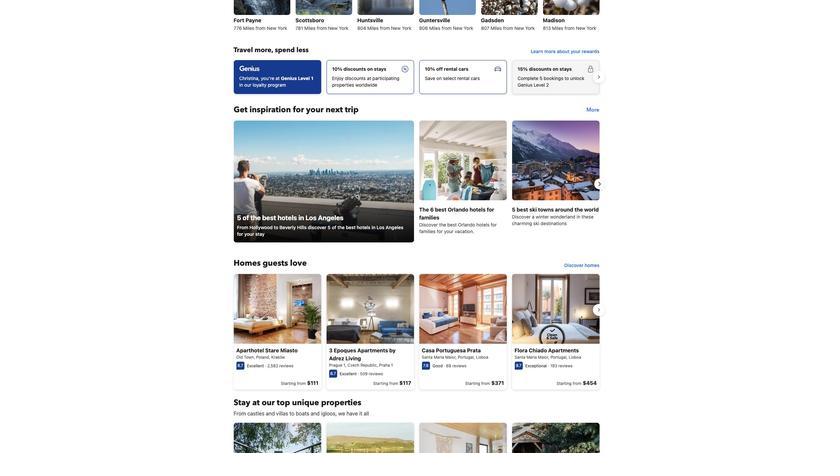 Task type: vqa. For each thing, say whether or not it's contained in the screenshot.
Gibraltar "LINK"
no



Task type: describe. For each thing, give the bounding box(es) containing it.
discover homes link
[[562, 260, 602, 272]]

reviews for portuguesa
[[452, 364, 467, 369]]

prata
[[467, 348, 481, 354]]

gadsden 807 miles from new york
[[481, 17, 535, 31]]

you're
[[261, 75, 274, 81]]

york for scottsboro
[[339, 25, 349, 31]]

excellent for poland,
[[247, 364, 264, 369]]

scottsboro 781 miles from new york
[[296, 17, 349, 31]]

15%
[[518, 66, 528, 72]]

flora
[[515, 348, 528, 354]]

· for portuguesa
[[444, 364, 445, 369]]

learn
[[531, 49, 543, 54]]

castles
[[247, 411, 265, 417]]

from inside 'madison 813 miles from new york'
[[565, 25, 575, 31]]

new for scottsboro
[[328, 25, 338, 31]]

reviews for stare
[[279, 364, 294, 369]]

1 vertical spatial rental
[[457, 75, 470, 81]]

your right about
[[571, 49, 581, 54]]

republic,
[[361, 363, 378, 368]]

1 inside christina, you're at genius level 1 in our loyalty program
[[311, 75, 313, 81]]

miles inside fort payne 776 miles from new york
[[243, 25, 254, 31]]

aparthotel
[[236, 348, 264, 354]]

from inside gadsden 807 miles from new york
[[503, 25, 513, 31]]

rewards
[[582, 49, 600, 54]]

509
[[360, 372, 368, 377]]

winter
[[536, 214, 549, 220]]

less
[[297, 46, 309, 55]]

at inside the stay at our top unique properties from castles and villas to boats and igloos, we have it all
[[252, 398, 260, 409]]

santa for flora chiado apartments
[[515, 355, 526, 360]]

9.7
[[516, 364, 522, 369]]

10% off rental cars
[[425, 66, 469, 72]]

complete 5 bookings to unlock genius level 2
[[518, 75, 585, 88]]

maior, for chiado
[[538, 355, 550, 360]]

5 inside 5 best ski towns around the world discover a winter wonderland in these charming ski destinations
[[512, 207, 516, 213]]

10% discounts on stays
[[332, 66, 386, 72]]

1 and from the left
[[266, 411, 275, 417]]

level inside christina, you're at genius level 1 in our loyalty program
[[298, 75, 310, 81]]

discover homes
[[564, 263, 600, 268]]

kraków
[[271, 355, 285, 360]]

york for huntsville
[[402, 25, 412, 31]]

hollywood
[[250, 225, 273, 231]]

new inside fort payne 776 miles from new york
[[267, 25, 276, 31]]

poland,
[[256, 355, 270, 360]]

0 vertical spatial orlando
[[448, 207, 468, 213]]

good
[[433, 364, 443, 369]]

your left next
[[306, 104, 324, 115]]

the 6 best orlando hotels for families image
[[419, 121, 507, 201]]

1 vertical spatial ski
[[533, 221, 539, 227]]

806
[[419, 25, 428, 31]]

8.7 element for town,
[[236, 362, 244, 370]]

our inside christina, you're at genius level 1 in our loyalty program
[[244, 82, 251, 88]]

$111
[[307, 381, 319, 387]]

discover for best
[[512, 214, 531, 220]]

miasto
[[280, 348, 298, 354]]

on for at
[[367, 66, 373, 72]]

our inside the stay at our top unique properties from castles and villas to boats and igloos, we have it all
[[262, 398, 275, 409]]

813
[[543, 25, 551, 31]]

1 families from the top
[[419, 215, 440, 221]]

town,
[[244, 355, 255, 360]]

get
[[234, 104, 248, 115]]

guests
[[263, 258, 288, 269]]

travel
[[234, 46, 253, 55]]

2
[[546, 82, 549, 88]]

$454
[[583, 381, 597, 387]]

discounts for discounts
[[344, 66, 366, 72]]

exceptional
[[525, 364, 547, 369]]

fort payne 776 miles from new york
[[234, 17, 287, 31]]

huntsville
[[357, 17, 383, 23]]

from inside the stay at our top unique properties from castles and villas to boats and igloos, we have it all
[[234, 411, 246, 417]]

new for guntersville
[[453, 25, 463, 31]]

the inside 5 best ski towns around the world discover a winter wonderland in these charming ski destinations
[[575, 207, 583, 213]]

worldwide
[[355, 82, 377, 88]]

excellent · 509 reviews
[[340, 372, 383, 377]]

781
[[296, 25, 303, 31]]

get inspiration for your next trip
[[234, 104, 359, 115]]

5 of the best hotels in los angeles from hollywood to beverly hills discover 5 of the best hotels in los angeles for your stay
[[237, 214, 404, 237]]

unlock
[[570, 75, 585, 81]]

from inside fort payne 776 miles from new york
[[256, 25, 266, 31]]

the
[[419, 207, 429, 213]]

9.7 element
[[515, 362, 523, 370]]

7.8 element
[[422, 362, 430, 370]]

more,
[[255, 46, 273, 55]]

select
[[443, 75, 456, 81]]

776
[[234, 25, 242, 31]]

stays for 15% discounts on stays
[[560, 66, 572, 72]]

homes
[[585, 263, 600, 268]]

starting for $117
[[373, 382, 388, 387]]

68
[[446, 364, 451, 369]]

starting for $111
[[281, 382, 296, 387]]

travel more, spend less
[[234, 46, 309, 55]]

discover
[[308, 225, 327, 231]]

discounts for 5
[[529, 66, 552, 72]]

epoques
[[334, 348, 356, 354]]

maria for chiado
[[527, 355, 537, 360]]

$371
[[491, 381, 504, 387]]

have
[[347, 411, 358, 417]]

starting from $454
[[557, 381, 597, 387]]

starting for $371
[[465, 382, 480, 387]]

1 horizontal spatial cars
[[471, 75, 480, 81]]

your inside the 6 best orlando hotels for families discover the best orlando hotels for families for your vacation.
[[444, 229, 454, 234]]

maria for portuguesa
[[434, 355, 444, 360]]

save on select rental cars
[[425, 75, 480, 81]]

a
[[532, 214, 535, 220]]

unique
[[292, 398, 319, 409]]

10% for 10% off rental cars
[[425, 66, 435, 72]]

we
[[338, 411, 345, 417]]

193
[[551, 364, 557, 369]]

1,
[[344, 363, 347, 368]]

off
[[436, 66, 443, 72]]

0 vertical spatial ski
[[530, 207, 537, 213]]

miles for huntsville
[[367, 25, 379, 31]]

2 families from the top
[[419, 229, 436, 234]]

from inside starting from $454
[[573, 382, 582, 387]]

praha
[[379, 363, 390, 368]]

for inside 5 of the best hotels in los angeles from hollywood to beverly hills discover 5 of the best hotels in los angeles for your stay
[[237, 231, 243, 237]]

good element
[[433, 364, 443, 369]]

excellent element for poland,
[[247, 364, 264, 369]]

more
[[545, 49, 556, 54]]

5 best ski towns around the world image
[[512, 121, 600, 201]]

all
[[364, 411, 369, 417]]

new for gadsden
[[515, 25, 524, 31]]

enjoy
[[332, 75, 344, 81]]

boats
[[296, 411, 309, 417]]

old
[[236, 355, 243, 360]]

1 inside the 3 epoques apartments by adrez living prague 1, czech republic, praha 1
[[391, 363, 393, 368]]

destinations
[[541, 221, 567, 227]]

0 vertical spatial angeles
[[318, 214, 344, 222]]

2 and from the left
[[311, 411, 320, 417]]

1 vertical spatial los
[[377, 225, 385, 231]]

$117
[[400, 381, 411, 387]]

from inside starting from $371
[[481, 382, 490, 387]]

from inside starting from $111
[[297, 382, 306, 387]]

gadsden
[[481, 17, 504, 23]]

reviews for epoques
[[369, 372, 383, 377]]

more
[[587, 106, 600, 114]]

portugal, for prata
[[458, 355, 475, 360]]

at for discounts
[[367, 75, 371, 81]]

exceptional element
[[525, 364, 547, 369]]

enjoy discounts at participating properties worldwide
[[332, 75, 400, 88]]

save
[[425, 75, 435, 81]]



Task type: locate. For each thing, give the bounding box(es) containing it.
1 region from the top
[[228, 58, 605, 97]]

5 inside complete 5 bookings to unlock genius level 2
[[540, 75, 543, 81]]

2 stays from the left
[[560, 66, 572, 72]]

from down 'stay'
[[234, 411, 246, 417]]

lisboa up starting from $454
[[569, 355, 581, 360]]

new inside huntsville 804 miles from new york
[[391, 25, 401, 31]]

·
[[265, 364, 266, 369], [444, 364, 445, 369], [548, 364, 549, 369], [358, 372, 359, 377]]

at inside christina, you're at genius level 1 in our loyalty program
[[276, 75, 280, 81]]

it
[[359, 411, 362, 417]]

2 horizontal spatial on
[[553, 66, 559, 72]]

· left 68
[[444, 364, 445, 369]]

1 lisboa from the left
[[476, 355, 488, 360]]

10% up enjoy
[[332, 66, 342, 72]]

2 santa from the left
[[515, 355, 526, 360]]

3 starting from the left
[[465, 382, 480, 387]]

1 right "praha"
[[391, 363, 393, 368]]

2 apartments from the left
[[548, 348, 579, 354]]

excellent for living
[[340, 372, 357, 377]]

discover
[[512, 214, 531, 220], [419, 222, 438, 228], [564, 263, 584, 268]]

york left 806
[[402, 25, 412, 31]]

1 apartments from the left
[[357, 348, 388, 354]]

miles down "huntsville"
[[367, 25, 379, 31]]

level down less
[[298, 75, 310, 81]]

the inside the 6 best orlando hotels for families discover the best orlando hotels for families for your vacation.
[[439, 222, 446, 228]]

vacation.
[[455, 229, 474, 234]]

rental
[[444, 66, 458, 72], [457, 75, 470, 81]]

5 york from the left
[[525, 25, 535, 31]]

0 vertical spatial our
[[244, 82, 251, 88]]

at for you're
[[276, 75, 280, 81]]

best inside 5 best ski towns around the world discover a winter wonderland in these charming ski destinations
[[517, 207, 528, 213]]

4 starting from the left
[[557, 382, 572, 387]]

2 vertical spatial to
[[290, 411, 295, 417]]

5 new from the left
[[515, 25, 524, 31]]

2 10% from the left
[[425, 66, 435, 72]]

bookings
[[544, 75, 564, 81]]

1 horizontal spatial maria
[[527, 355, 537, 360]]

0 horizontal spatial genius
[[281, 75, 297, 81]]

santa down flora
[[515, 355, 526, 360]]

maior, down chiado
[[538, 355, 550, 360]]

0 horizontal spatial portugal,
[[458, 355, 475, 360]]

2 horizontal spatial at
[[367, 75, 371, 81]]

3 epoques apartments by adrez living prague 1, czech republic, praha 1
[[329, 348, 396, 368]]

0 horizontal spatial to
[[274, 225, 278, 231]]

your left the vacation. at the right bottom of the page
[[444, 229, 454, 234]]

apartments for living
[[357, 348, 388, 354]]

starting inside starting from $371
[[465, 382, 480, 387]]

1 horizontal spatial at
[[276, 75, 280, 81]]

region containing aparthotel stare miasto
[[228, 272, 605, 393]]

maria inside casa portuguesa prata santa maria maior, portugal, lisboa
[[434, 355, 444, 360]]

1 new from the left
[[267, 25, 276, 31]]

2 maria from the left
[[527, 355, 537, 360]]

starting
[[281, 382, 296, 387], [373, 382, 388, 387], [465, 382, 480, 387], [557, 382, 572, 387]]

1 vertical spatial angeles
[[386, 225, 404, 231]]

8.7 element for adrez
[[329, 370, 337, 378]]

discounts up complete
[[529, 66, 552, 72]]

portugal, for apartments
[[551, 355, 568, 360]]

discounts down 10% discounts on stays
[[345, 75, 366, 81]]

2,582
[[267, 364, 278, 369]]

3
[[329, 348, 333, 354]]

reviews right 68
[[452, 364, 467, 369]]

0 horizontal spatial cars
[[459, 66, 469, 72]]

learn more about your rewards
[[531, 49, 600, 54]]

new inside guntersville 806 miles from new york
[[453, 25, 463, 31]]

apartments up republic,
[[357, 348, 388, 354]]

2 region from the top
[[228, 272, 605, 393]]

4 york from the left
[[464, 25, 473, 31]]

1 york from the left
[[278, 25, 287, 31]]

excellent · 2,582 reviews
[[247, 364, 294, 369]]

1 vertical spatial cars
[[471, 75, 480, 81]]

0 horizontal spatial and
[[266, 411, 275, 417]]

maior, down portuguesa
[[445, 355, 457, 360]]

1 horizontal spatial los
[[377, 225, 385, 231]]

miles inside huntsville 804 miles from new york
[[367, 25, 379, 31]]

discover left homes
[[564, 263, 584, 268]]

1 horizontal spatial to
[[290, 411, 295, 417]]

0 horizontal spatial stays
[[374, 66, 386, 72]]

excellent element down town,
[[247, 364, 264, 369]]

our down christina,
[[244, 82, 251, 88]]

6 new from the left
[[576, 25, 586, 31]]

5
[[540, 75, 543, 81], [512, 207, 516, 213], [237, 214, 241, 222], [328, 225, 331, 231]]

0 vertical spatial genius
[[281, 75, 297, 81]]

hotels
[[470, 207, 486, 213], [278, 214, 297, 222], [477, 222, 490, 228], [357, 225, 370, 231]]

1 horizontal spatial 10%
[[425, 66, 435, 72]]

discover for 6
[[419, 222, 438, 228]]

3 new from the left
[[391, 25, 401, 31]]

about
[[557, 49, 570, 54]]

lisboa
[[476, 355, 488, 360], [569, 355, 581, 360]]

our left top
[[262, 398, 275, 409]]

0 horizontal spatial excellent element
[[247, 364, 264, 369]]

1 horizontal spatial excellent element
[[340, 372, 357, 377]]

portugal, inside flora chiado apartments santa maria maior, portugal, lisboa
[[551, 355, 568, 360]]

804
[[357, 25, 366, 31]]

region for travel more, spend less
[[228, 58, 605, 97]]

york for guntersville
[[464, 25, 473, 31]]

maior, inside flora chiado apartments santa maria maior, portugal, lisboa
[[538, 355, 550, 360]]

from left hollywood
[[237, 225, 248, 231]]

new inside scottsboro 781 miles from new york
[[328, 25, 338, 31]]

miles inside 'madison 813 miles from new york'
[[552, 25, 563, 31]]

6 york from the left
[[587, 25, 596, 31]]

from inside 5 of the best hotels in los angeles from hollywood to beverly hills discover 5 of the best hotels in los angeles for your stay
[[237, 225, 248, 231]]

apartments inside the 3 epoques apartments by adrez living prague 1, czech republic, praha 1
[[357, 348, 388, 354]]

1 vertical spatial properties
[[321, 398, 361, 409]]

1 vertical spatial 1
[[391, 363, 393, 368]]

at up worldwide
[[367, 75, 371, 81]]

2 miles from the left
[[304, 25, 316, 31]]

on up enjoy discounts at participating properties worldwide
[[367, 66, 373, 72]]

5 miles from the left
[[491, 25, 502, 31]]

maria
[[434, 355, 444, 360], [527, 355, 537, 360]]

0 vertical spatial 8.7
[[237, 364, 243, 369]]

· left 2,582
[[265, 364, 266, 369]]

to inside complete 5 bookings to unlock genius level 2
[[565, 75, 569, 81]]

0 vertical spatial families
[[419, 215, 440, 221]]

program
[[268, 82, 286, 88]]

genius down complete
[[518, 82, 533, 88]]

0 vertical spatial excellent element
[[247, 364, 264, 369]]

· left 193
[[548, 364, 549, 369]]

1 vertical spatial our
[[262, 398, 275, 409]]

1 horizontal spatial lisboa
[[569, 355, 581, 360]]

1 horizontal spatial level
[[534, 82, 545, 88]]

from down scottsboro
[[317, 25, 327, 31]]

madison
[[543, 17, 565, 23]]

miles down gadsden
[[491, 25, 502, 31]]

0 vertical spatial cars
[[459, 66, 469, 72]]

1 horizontal spatial 1
[[391, 363, 393, 368]]

1 miles from the left
[[243, 25, 254, 31]]

from inside starting from $117
[[389, 382, 398, 387]]

new up rewards
[[576, 25, 586, 31]]

6 miles from the left
[[552, 25, 563, 31]]

1 santa from the left
[[422, 355, 433, 360]]

and
[[266, 411, 275, 417], [311, 411, 320, 417]]

· for chiado
[[548, 364, 549, 369]]

5 best ski towns around the world discover a winter wonderland in these charming ski destinations
[[512, 207, 599, 227]]

on for bookings
[[553, 66, 559, 72]]

8.7 element down old
[[236, 362, 244, 370]]

1 10% from the left
[[332, 66, 342, 72]]

york for gadsden
[[525, 25, 535, 31]]

stays for 10% discounts on stays
[[374, 66, 386, 72]]

families down the on the top right of the page
[[419, 229, 436, 234]]

from inside guntersville 806 miles from new york
[[442, 25, 452, 31]]

from left $371
[[481, 382, 490, 387]]

0 vertical spatial to
[[565, 75, 569, 81]]

1 horizontal spatial and
[[311, 411, 320, 417]]

2 horizontal spatial discover
[[564, 263, 584, 268]]

7.8
[[423, 364, 429, 369]]

8.7 down prague
[[330, 372, 336, 377]]

miles for guntersville
[[429, 25, 441, 31]]

york left 781
[[278, 25, 287, 31]]

1 vertical spatial region
[[228, 272, 605, 393]]

1 horizontal spatial 8.7 element
[[329, 370, 337, 378]]

homes guests love
[[234, 258, 307, 269]]

1 horizontal spatial santa
[[515, 355, 526, 360]]

maior, for portuguesa
[[445, 355, 457, 360]]

1 vertical spatial from
[[234, 411, 246, 417]]

0 horizontal spatial excellent
[[247, 364, 264, 369]]

discounts up enjoy discounts at participating properties worldwide
[[344, 66, 366, 72]]

new left 806
[[391, 25, 401, 31]]

1 horizontal spatial our
[[262, 398, 275, 409]]

0 horizontal spatial 10%
[[332, 66, 342, 72]]

1 horizontal spatial portugal,
[[551, 355, 568, 360]]

spend
[[275, 46, 295, 55]]

2 vertical spatial discover
[[564, 263, 584, 268]]

york for madison
[[587, 25, 596, 31]]

1 vertical spatial orlando
[[458, 222, 475, 228]]

maria down chiado
[[527, 355, 537, 360]]

york inside guntersville 806 miles from new york
[[464, 25, 473, 31]]

miles for scottsboro
[[304, 25, 316, 31]]

4 miles from the left
[[429, 25, 441, 31]]

york up rewards
[[587, 25, 596, 31]]

in inside christina, you're at genius level 1 in our loyalty program
[[239, 82, 243, 88]]

5 of the best hotels in los angeles region
[[228, 121, 605, 248]]

next
[[326, 104, 343, 115]]

miles inside guntersville 806 miles from new york
[[429, 25, 441, 31]]

miles for gadsden
[[491, 25, 502, 31]]

rental right select
[[457, 75, 470, 81]]

0 horizontal spatial angeles
[[318, 214, 344, 222]]

from down "huntsville"
[[380, 25, 390, 31]]

8.7 for adrez
[[330, 372, 336, 377]]

portugal,
[[458, 355, 475, 360], [551, 355, 568, 360]]

1
[[311, 75, 313, 81], [391, 363, 393, 368]]

level left '2'
[[534, 82, 545, 88]]

2 maior, from the left
[[538, 355, 550, 360]]

1 vertical spatial excellent element
[[340, 372, 357, 377]]

properties down enjoy
[[332, 82, 354, 88]]

czech
[[348, 363, 359, 368]]

2 york from the left
[[339, 25, 349, 31]]

exceptional · 193 reviews
[[525, 364, 573, 369]]

top
[[277, 398, 290, 409]]

6
[[430, 207, 434, 213]]

new for madison
[[576, 25, 586, 31]]

ski down a
[[533, 221, 539, 227]]

reviews down 'kraków'
[[279, 364, 294, 369]]

villas
[[276, 411, 288, 417]]

miles inside scottsboro 781 miles from new york
[[304, 25, 316, 31]]

participating
[[373, 75, 400, 81]]

1 maria from the left
[[434, 355, 444, 360]]

1 horizontal spatial on
[[437, 75, 442, 81]]

0 horizontal spatial lisboa
[[476, 355, 488, 360]]

york left 813
[[525, 25, 535, 31]]

genius inside christina, you're at genius level 1 in our loyalty program
[[281, 75, 297, 81]]

scottsboro
[[296, 17, 324, 23]]

ski up a
[[530, 207, 537, 213]]

genius inside complete 5 bookings to unlock genius level 2
[[518, 82, 533, 88]]

starting inside starting from $454
[[557, 382, 572, 387]]

1 left enjoy
[[311, 75, 313, 81]]

miles
[[243, 25, 254, 31], [304, 25, 316, 31], [367, 25, 379, 31], [429, 25, 441, 31], [491, 25, 502, 31], [552, 25, 563, 31]]

from down guntersville
[[442, 25, 452, 31]]

1 vertical spatial level
[[534, 82, 545, 88]]

best
[[435, 207, 447, 213], [517, 207, 528, 213], [262, 214, 276, 222], [447, 222, 457, 228], [346, 225, 356, 231]]

0 horizontal spatial maior,
[[445, 355, 457, 360]]

1 horizontal spatial stays
[[560, 66, 572, 72]]

· for stare
[[265, 364, 266, 369]]

to left unlock
[[565, 75, 569, 81]]

· left 509 on the bottom of page
[[358, 372, 359, 377]]

0 vertical spatial rental
[[444, 66, 458, 72]]

1 vertical spatial of
[[332, 225, 336, 231]]

starting left $371
[[465, 382, 480, 387]]

christina,
[[239, 75, 260, 81]]

excellent down 1,
[[340, 372, 357, 377]]

10% for 10% discounts on stays
[[332, 66, 342, 72]]

1 vertical spatial discover
[[419, 222, 438, 228]]

york left 804 at left
[[339, 25, 349, 31]]

at inside enjoy discounts at participating properties worldwide
[[367, 75, 371, 81]]

1 starting from the left
[[281, 382, 296, 387]]

1 horizontal spatial excellent
[[340, 372, 357, 377]]

from inside scottsboro 781 miles from new york
[[317, 25, 327, 31]]

properties inside enjoy discounts at participating properties worldwide
[[332, 82, 354, 88]]

lisboa inside casa portuguesa prata santa maria maior, portugal, lisboa
[[476, 355, 488, 360]]

from left $117
[[389, 382, 398, 387]]

8.7 element
[[236, 362, 244, 370], [329, 370, 337, 378]]

chiado
[[529, 348, 547, 354]]

1 maior, from the left
[[445, 355, 457, 360]]

discover inside the 6 best orlando hotels for families discover the best orlando hotels for families for your vacation.
[[419, 222, 438, 228]]

madison 813 miles from new york
[[543, 17, 596, 31]]

region for homes guests love
[[228, 272, 605, 393]]

aparthotel stare miasto old town, poland, kraków
[[236, 348, 298, 360]]

1 horizontal spatial apartments
[[548, 348, 579, 354]]

lisboa for prata
[[476, 355, 488, 360]]

lisboa for apartments
[[569, 355, 581, 360]]

santa inside casa portuguesa prata santa maria maior, portugal, lisboa
[[422, 355, 433, 360]]

portugal, up 193
[[551, 355, 568, 360]]

portugal, inside casa portuguesa prata santa maria maior, portugal, lisboa
[[458, 355, 475, 360]]

from down gadsden
[[503, 25, 513, 31]]

stays up unlock
[[560, 66, 572, 72]]

on up bookings
[[553, 66, 559, 72]]

1 vertical spatial genius
[[518, 82, 533, 88]]

miles down scottsboro
[[304, 25, 316, 31]]

1 horizontal spatial 8.7
[[330, 372, 336, 377]]

0 vertical spatial los
[[306, 214, 317, 222]]

love
[[290, 258, 307, 269]]

1 stays from the left
[[374, 66, 386, 72]]

york inside scottsboro 781 miles from new york
[[339, 25, 349, 31]]

starting for $454
[[557, 382, 572, 387]]

excellent element down 1,
[[340, 372, 357, 377]]

in inside 5 best ski towns around the world discover a winter wonderland in these charming ski destinations
[[577, 214, 581, 220]]

1 vertical spatial to
[[274, 225, 278, 231]]

at up program
[[276, 75, 280, 81]]

from down madison
[[565, 25, 575, 31]]

stare
[[265, 348, 279, 354]]

lisboa inside flora chiado apartments santa maria maior, portugal, lisboa
[[569, 355, 581, 360]]

portugal, down the prata
[[458, 355, 475, 360]]

starting inside starting from $111
[[281, 382, 296, 387]]

your left stay
[[244, 231, 254, 237]]

charming
[[512, 221, 532, 227]]

0 horizontal spatial apartments
[[357, 348, 388, 354]]

rental up select
[[444, 66, 458, 72]]

york left 807
[[464, 25, 473, 31]]

york inside gadsden 807 miles from new york
[[525, 25, 535, 31]]

1 horizontal spatial angeles
[[386, 225, 404, 231]]

0 horizontal spatial level
[[298, 75, 310, 81]]

from left $454
[[573, 382, 582, 387]]

starting down 193
[[557, 382, 572, 387]]

apartments up 193
[[548, 348, 579, 354]]

0 horizontal spatial 8.7 element
[[236, 362, 244, 370]]

3 miles from the left
[[367, 25, 379, 31]]

0 horizontal spatial of
[[243, 214, 249, 222]]

· for epoques
[[358, 372, 359, 377]]

0 horizontal spatial maria
[[434, 355, 444, 360]]

0 horizontal spatial discover
[[419, 222, 438, 228]]

starting inside starting from $117
[[373, 382, 388, 387]]

discounts inside enjoy discounts at participating properties worldwide
[[345, 75, 366, 81]]

0 vertical spatial from
[[237, 225, 248, 231]]

10% up save
[[425, 66, 435, 72]]

angeles
[[318, 214, 344, 222], [386, 225, 404, 231]]

apartments for maior,
[[548, 348, 579, 354]]

properties up we
[[321, 398, 361, 409]]

new inside 'madison 813 miles from new york'
[[576, 25, 586, 31]]

santa for casa portuguesa prata
[[422, 355, 433, 360]]

trip
[[345, 104, 359, 115]]

families down 6
[[419, 215, 440, 221]]

and left villas
[[266, 411, 275, 417]]

the 6 best orlando hotels for families discover the best orlando hotels for families for your vacation.
[[419, 207, 497, 234]]

new for huntsville
[[391, 25, 401, 31]]

properties
[[332, 82, 354, 88], [321, 398, 361, 409]]

santa down casa
[[422, 355, 433, 360]]

huntsville 804 miles from new york
[[357, 17, 412, 31]]

to inside 5 of the best hotels in los angeles from hollywood to beverly hills discover 5 of the best hotels in los angeles for your stay
[[274, 225, 278, 231]]

discover up charming
[[512, 214, 531, 220]]

miles for madison
[[552, 25, 563, 31]]

stay
[[255, 231, 265, 237]]

4 new from the left
[[453, 25, 463, 31]]

to for stay at our top unique properties
[[290, 411, 295, 417]]

maria inside flora chiado apartments santa maria maior, portugal, lisboa
[[527, 355, 537, 360]]

york inside huntsville 804 miles from new york
[[402, 25, 412, 31]]

1 horizontal spatial maior,
[[538, 355, 550, 360]]

igloos,
[[321, 411, 337, 417]]

0 vertical spatial discover
[[512, 214, 531, 220]]

0 horizontal spatial los
[[306, 214, 317, 222]]

1 vertical spatial 8.7
[[330, 372, 336, 377]]

cars
[[459, 66, 469, 72], [471, 75, 480, 81]]

0 vertical spatial properties
[[332, 82, 354, 88]]

new up travel more, spend less at the top left of the page
[[267, 25, 276, 31]]

1 vertical spatial excellent
[[340, 372, 357, 377]]

0 horizontal spatial santa
[[422, 355, 433, 360]]

new left 804 at left
[[328, 25, 338, 31]]

2 starting from the left
[[373, 382, 388, 387]]

from inside huntsville 804 miles from new york
[[380, 25, 390, 31]]

0 horizontal spatial our
[[244, 82, 251, 88]]

miles inside gadsden 807 miles from new york
[[491, 25, 502, 31]]

portuguesa
[[436, 348, 466, 354]]

0 vertical spatial level
[[298, 75, 310, 81]]

2 new from the left
[[328, 25, 338, 31]]

0 vertical spatial excellent
[[247, 364, 264, 369]]

0 vertical spatial region
[[228, 58, 605, 97]]

blue genius logo image
[[239, 66, 259, 71], [239, 66, 259, 71]]

new left 807
[[453, 25, 463, 31]]

region
[[228, 58, 605, 97], [228, 272, 605, 393]]

lisboa down the prata
[[476, 355, 488, 360]]

1 portugal, from the left
[[458, 355, 475, 360]]

0 vertical spatial 1
[[311, 75, 313, 81]]

8.7 down old
[[237, 364, 243, 369]]

new left 813
[[515, 25, 524, 31]]

cars right select
[[471, 75, 480, 81]]

0 vertical spatial of
[[243, 214, 249, 222]]

guntersville 806 miles from new york
[[419, 17, 473, 31]]

for
[[293, 104, 304, 115], [487, 207, 494, 213], [491, 222, 497, 228], [437, 229, 443, 234], [237, 231, 243, 237]]

2 lisboa from the left
[[569, 355, 581, 360]]

your inside 5 of the best hotels in los angeles from hollywood to beverly hills discover 5 of the best hotels in los angeles for your stay
[[244, 231, 254, 237]]

8.7 for town,
[[237, 364, 243, 369]]

from
[[237, 225, 248, 231], [234, 411, 246, 417]]

8.7 element down prague
[[329, 370, 337, 378]]

2 portugal, from the left
[[551, 355, 568, 360]]

to for 5 of the best hotels in los angeles
[[274, 225, 278, 231]]

living
[[346, 356, 361, 362]]

stays up participating
[[374, 66, 386, 72]]

york inside fort payne 776 miles from new york
[[278, 25, 287, 31]]

2 horizontal spatial to
[[565, 75, 569, 81]]

discover down 6
[[419, 222, 438, 228]]

15% discounts on stays
[[518, 66, 572, 72]]

from left $111
[[297, 382, 306, 387]]

miles down payne
[[243, 25, 254, 31]]

properties inside the stay at our top unique properties from castles and villas to boats and igloos, we have it all
[[321, 398, 361, 409]]

reviews right 193
[[559, 364, 573, 369]]

maior, inside casa portuguesa prata santa maria maior, portugal, lisboa
[[445, 355, 457, 360]]

to left beverly
[[274, 225, 278, 231]]

level inside complete 5 bookings to unlock genius level 2
[[534, 82, 545, 88]]

starting down "praha"
[[373, 382, 388, 387]]

santa inside flora chiado apartments santa maria maior, portugal, lisboa
[[515, 355, 526, 360]]

0 horizontal spatial 8.7
[[237, 364, 243, 369]]

stay
[[234, 398, 250, 409]]

1 horizontal spatial of
[[332, 225, 336, 231]]

prague
[[329, 363, 342, 368]]

new inside gadsden 807 miles from new york
[[515, 25, 524, 31]]

hills
[[297, 225, 307, 231]]

reviews for chiado
[[559, 364, 573, 369]]

to inside the stay at our top unique properties from castles and villas to boats and igloos, we have it all
[[290, 411, 295, 417]]

excellent element for living
[[340, 372, 357, 377]]

0 horizontal spatial at
[[252, 398, 260, 409]]

genius up program
[[281, 75, 297, 81]]

cars up the save on select rental cars
[[459, 66, 469, 72]]

complete
[[518, 75, 539, 81]]

1 horizontal spatial genius
[[518, 82, 533, 88]]

starting from $117
[[373, 381, 411, 387]]

your
[[571, 49, 581, 54], [306, 104, 324, 115], [444, 229, 454, 234], [244, 231, 254, 237]]

miles down madison
[[552, 25, 563, 31]]

starting from $111
[[281, 381, 319, 387]]

0 horizontal spatial 1
[[311, 75, 313, 81]]

apartments inside flora chiado apartments santa maria maior, portugal, lisboa
[[548, 348, 579, 354]]

region containing 10% discounts on stays
[[228, 58, 605, 97]]

york inside 'madison 813 miles from new york'
[[587, 25, 596, 31]]

to right villas
[[290, 411, 295, 417]]

3 york from the left
[[402, 25, 412, 31]]

excellent element
[[247, 364, 264, 369], [340, 372, 357, 377]]

miles down guntersville
[[429, 25, 441, 31]]

1 vertical spatial families
[[419, 229, 436, 234]]

casa
[[422, 348, 435, 354]]

from down payne
[[256, 25, 266, 31]]

starting up top
[[281, 382, 296, 387]]

and right "boats"
[[311, 411, 320, 417]]

next image
[[596, 180, 604, 188]]

0 horizontal spatial on
[[367, 66, 373, 72]]

homes
[[234, 258, 261, 269]]

excellent down town,
[[247, 364, 264, 369]]

towns
[[538, 207, 554, 213]]

discover inside 5 best ski towns around the world discover a winter wonderland in these charming ski destinations
[[512, 214, 531, 220]]

1 horizontal spatial discover
[[512, 214, 531, 220]]



